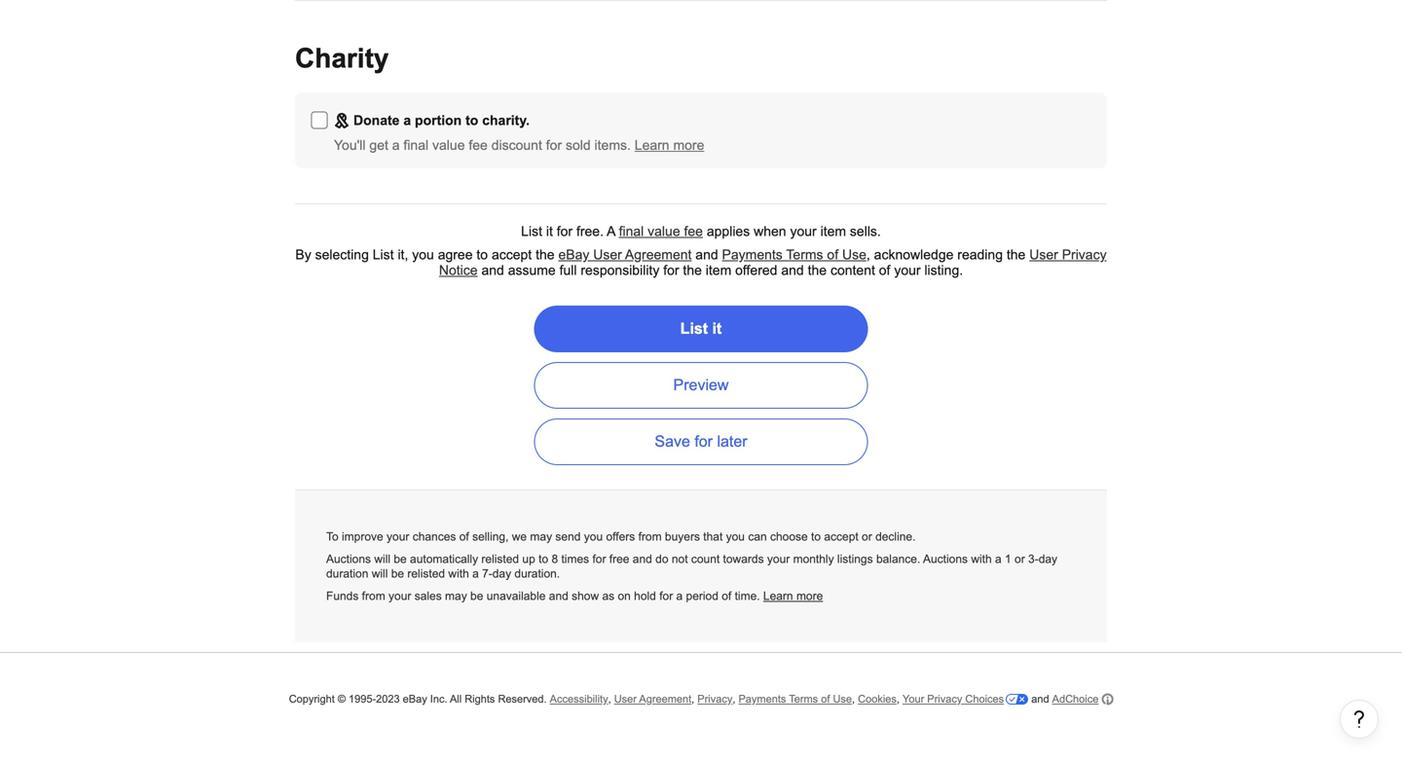 Task type: describe. For each thing, give the bounding box(es) containing it.
accept inside to improve your chances of selling, we may send you offers from buyers that you can choose to accept or decline. auctions will be automatically relisted up to 8 times for free and do not count towards your monthly listings balance. auctions with a 1 or 3-day duration will be relisted with a 7-day duration. funds from your sales may be unavailable and show as on hold for a period of time. learn more
[[824, 530, 859, 543]]

it,
[[398, 247, 408, 262]]

your left sales
[[389, 590, 411, 603]]

0 horizontal spatial privacy
[[698, 693, 733, 706]]

, left cookies
[[852, 693, 855, 706]]

show
[[572, 590, 599, 603]]

1 vertical spatial payments
[[739, 693, 786, 706]]

1 vertical spatial may
[[445, 590, 467, 603]]

user privacy notice
[[439, 247, 1107, 278]]

adchoice link
[[1053, 692, 1114, 707]]

as
[[602, 590, 615, 603]]

7-
[[482, 567, 493, 580]]

automatically
[[410, 553, 478, 566]]

the down by selecting list it, you agree to accept the ebay user agreement and payments terms of use , acknowledge reading the
[[683, 263, 702, 278]]

copyright
[[289, 693, 335, 706]]

times
[[562, 553, 589, 566]]

and right offered
[[782, 263, 804, 278]]

1
[[1005, 553, 1012, 566]]

list it button
[[534, 306, 868, 353]]

to up monthly
[[811, 530, 821, 543]]

acknowledge
[[874, 247, 954, 262]]

content
[[831, 263, 876, 278]]

applies
[[707, 224, 750, 239]]

1 vertical spatial will
[[372, 567, 388, 580]]

final value fee link
[[619, 224, 703, 239]]

it for list it for free. a final value fee applies when your item sells.
[[546, 224, 553, 239]]

privacy inside 'user privacy notice'
[[1062, 247, 1107, 262]]

and left the do
[[633, 553, 652, 566]]

and left adchoice at bottom
[[1032, 693, 1050, 706]]

list for list it for free. a final value fee applies when your item sells.
[[521, 224, 543, 239]]

the left 'content'
[[808, 263, 827, 278]]

up
[[523, 553, 536, 566]]

and right the notice
[[482, 263, 504, 278]]

chances
[[413, 530, 456, 543]]

1 vertical spatial list
[[373, 247, 394, 262]]

0 vertical spatial payments
[[722, 247, 783, 262]]

1 vertical spatial terms
[[789, 693, 818, 706]]

by selecting list it, you agree to accept the ebay user agreement and payments terms of use , acknowledge reading the
[[296, 247, 1030, 262]]

0 horizontal spatial with
[[448, 567, 469, 580]]

offered
[[736, 263, 778, 278]]

for left free
[[593, 553, 606, 566]]

0 vertical spatial with
[[972, 553, 992, 566]]

funds
[[326, 590, 359, 603]]

learn more link for you'll get a final value fee discount for sold items.
[[635, 138, 705, 153]]

user up responsibility
[[593, 247, 622, 262]]

choices
[[966, 693, 1004, 706]]

1 vertical spatial payments terms of use link
[[739, 693, 852, 706]]

privacy link
[[698, 693, 733, 706]]

sold
[[566, 138, 591, 153]]

donate
[[354, 113, 400, 128]]

items.
[[595, 138, 631, 153]]

your privacy choices link
[[903, 693, 1029, 706]]

adchoice
[[1053, 693, 1099, 706]]

1 horizontal spatial ebay
[[559, 247, 590, 262]]

towards
[[723, 553, 764, 566]]

not
[[672, 553, 688, 566]]

3-
[[1029, 553, 1039, 566]]

, left your
[[897, 693, 900, 706]]

your right when
[[790, 224, 817, 239]]

do
[[656, 553, 669, 566]]

user inside 'user privacy notice'
[[1030, 247, 1059, 262]]

that
[[704, 530, 723, 543]]

cookies link
[[858, 693, 897, 706]]

your
[[903, 693, 925, 706]]

1 vertical spatial from
[[362, 590, 385, 603]]

donate a portion to charity. you'll get a final value fee discount for sold items. learn more
[[334, 113, 705, 153]]

charity.
[[482, 113, 530, 128]]

copyright © 1995-2023 ebay inc. all rights reserved. accessibility , user agreement , privacy , payments terms of use , cookies , your privacy choices
[[289, 693, 1004, 706]]

0 vertical spatial may
[[530, 530, 552, 543]]

your down choose
[[767, 553, 790, 566]]

and left show in the bottom left of the page
[[549, 590, 569, 603]]

0 vertical spatial use
[[843, 247, 867, 262]]

decline.
[[876, 530, 916, 543]]

we
[[512, 530, 527, 543]]

of left selling,
[[460, 530, 469, 543]]

reserved.
[[498, 693, 547, 706]]

a left '7-'
[[473, 567, 479, 580]]

choose
[[771, 530, 808, 543]]

, right user agreement link
[[733, 693, 736, 706]]

ebay user agreement link
[[559, 247, 692, 262]]

0 horizontal spatial ebay
[[403, 693, 427, 706]]

user privacy notice link
[[439, 247, 1107, 278]]

period
[[686, 590, 719, 603]]

2 auctions from the left
[[923, 553, 968, 566]]

buyers
[[665, 530, 700, 543]]

you'll
[[334, 138, 366, 153]]

for inside donate a portion to charity. you'll get a final value fee discount for sold items. learn more
[[546, 138, 562, 153]]

responsibility
[[581, 263, 660, 278]]

send
[[556, 530, 581, 543]]

listing.
[[925, 263, 964, 278]]

count
[[691, 553, 720, 566]]

of right 'content'
[[879, 263, 891, 278]]

on
[[618, 590, 631, 603]]

duration
[[326, 567, 369, 580]]

improve
[[342, 530, 383, 543]]

to
[[326, 530, 339, 543]]

1 auctions from the left
[[326, 553, 371, 566]]

time.
[[735, 590, 760, 603]]

more inside to improve your chances of selling, we may send you offers from buyers that you can choose to accept or decline. auctions will be automatically relisted up to 8 times for free and do not count towards your monthly listings balance. auctions with a 1 or 3-day duration will be relisted with a 7-day duration. funds from your sales may be unavailable and show as on hold for a period of time. learn more
[[797, 590, 823, 603]]

1 vertical spatial final
[[619, 224, 644, 239]]

and up and assume full responsibility for the item offered and the content of your listing.
[[696, 247, 719, 262]]

it for list it
[[713, 320, 722, 338]]

hold
[[634, 590, 656, 603]]

unavailable
[[487, 590, 546, 603]]

notice
[[439, 263, 478, 278]]

preview
[[674, 377, 729, 394]]

a left 1
[[996, 553, 1002, 566]]

2023
[[376, 693, 400, 706]]

get
[[370, 138, 389, 153]]

list it
[[681, 320, 722, 338]]

duration.
[[515, 567, 560, 580]]

fee inside donate a portion to charity. you'll get a final value fee discount for sold items. learn more
[[469, 138, 488, 153]]

0 horizontal spatial relisted
[[408, 567, 445, 580]]

assume
[[508, 263, 556, 278]]



Task type: locate. For each thing, give the bounding box(es) containing it.
you left the can
[[726, 530, 745, 543]]

accessibility
[[550, 693, 608, 706]]

agreement
[[625, 247, 692, 262], [639, 693, 692, 706]]

will right the duration
[[372, 567, 388, 580]]

for left later
[[695, 433, 713, 451]]

1 horizontal spatial auctions
[[923, 553, 968, 566]]

payments terms of use link right privacy link
[[739, 693, 852, 706]]

2 horizontal spatial you
[[726, 530, 745, 543]]

learn right time.
[[764, 590, 794, 603]]

cookies
[[858, 693, 897, 706]]

save for later
[[655, 433, 748, 451]]

1 horizontal spatial more
[[797, 590, 823, 603]]

and
[[696, 247, 719, 262], [482, 263, 504, 278], [782, 263, 804, 278], [633, 553, 652, 566], [549, 590, 569, 603], [1032, 693, 1050, 706]]

of
[[827, 247, 839, 262], [879, 263, 891, 278], [460, 530, 469, 543], [722, 590, 732, 603], [821, 693, 830, 706]]

0 horizontal spatial fee
[[469, 138, 488, 153]]

0 vertical spatial it
[[546, 224, 553, 239]]

0 vertical spatial agreement
[[625, 247, 692, 262]]

learn
[[635, 138, 670, 153], [764, 590, 794, 603]]

fee left applies
[[684, 224, 703, 239]]

selecting
[[315, 247, 369, 262]]

terms
[[787, 247, 824, 262], [789, 693, 818, 706]]

user agreement link
[[614, 693, 692, 706]]

or
[[862, 530, 873, 543], [1015, 553, 1025, 566]]

to left 8
[[539, 553, 549, 566]]

agreement left privacy link
[[639, 693, 692, 706]]

payments
[[722, 247, 783, 262], [739, 693, 786, 706]]

from
[[639, 530, 662, 543], [362, 590, 385, 603]]

or up listings
[[862, 530, 873, 543]]

1 vertical spatial value
[[648, 224, 681, 239]]

use
[[843, 247, 867, 262], [833, 693, 852, 706]]

1 vertical spatial accept
[[824, 530, 859, 543]]

to right agree
[[477, 247, 488, 262]]

1 vertical spatial relisted
[[408, 567, 445, 580]]

portion
[[415, 113, 462, 128]]

by
[[296, 247, 311, 262]]

accept
[[492, 247, 532, 262], [824, 530, 859, 543]]

of up 'content'
[[827, 247, 839, 262]]

charity
[[295, 43, 389, 74]]

when
[[754, 224, 787, 239]]

and assume full responsibility for the item offered and the content of your listing.
[[478, 263, 964, 278]]

to right portion
[[466, 113, 479, 128]]

0 vertical spatial ebay
[[559, 247, 590, 262]]

2 vertical spatial be
[[471, 590, 484, 603]]

1 vertical spatial it
[[713, 320, 722, 338]]

it down and assume full responsibility for the item offered and the content of your listing.
[[713, 320, 722, 338]]

final
[[404, 138, 429, 153], [619, 224, 644, 239]]

0 vertical spatial terms
[[787, 247, 824, 262]]

for right the hold
[[660, 590, 673, 603]]

1 horizontal spatial value
[[648, 224, 681, 239]]

for down by selecting list it, you agree to accept the ebay user agreement and payments terms of use , acknowledge reading the
[[664, 263, 679, 278]]

to
[[466, 113, 479, 128], [477, 247, 488, 262], [811, 530, 821, 543], [539, 553, 549, 566]]

item left offered
[[706, 263, 732, 278]]

list inside list it button
[[681, 320, 708, 338]]

use up 'content'
[[843, 247, 867, 262]]

0 vertical spatial more
[[674, 138, 705, 153]]

inc.
[[430, 693, 448, 706]]

save
[[655, 433, 691, 451]]

payments up offered
[[722, 247, 783, 262]]

your down acknowledge
[[895, 263, 921, 278]]

the right reading
[[1007, 247, 1026, 262]]

user right reading
[[1030, 247, 1059, 262]]

accept up assume
[[492, 247, 532, 262]]

2 horizontal spatial privacy
[[1062, 247, 1107, 262]]

1995-
[[349, 693, 376, 706]]

0 vertical spatial learn
[[635, 138, 670, 153]]

0 horizontal spatial learn
[[635, 138, 670, 153]]

final inside donate a portion to charity. you'll get a final value fee discount for sold items. learn more
[[404, 138, 429, 153]]

1 horizontal spatial list
[[521, 224, 543, 239]]

learn inside donate a portion to charity. you'll get a final value fee discount for sold items. learn more
[[635, 138, 670, 153]]

0 horizontal spatial final
[[404, 138, 429, 153]]

will
[[374, 553, 391, 566], [372, 567, 388, 580]]

0 vertical spatial or
[[862, 530, 873, 543]]

1 horizontal spatial final
[[619, 224, 644, 239]]

help, opens dialogs image
[[1350, 710, 1370, 729]]

learn more link for funds from your sales may be unavailable and show as on hold for a period of time.
[[764, 590, 823, 603]]

1 vertical spatial day
[[493, 567, 511, 580]]

user
[[593, 247, 622, 262], [1030, 247, 1059, 262], [614, 693, 637, 706]]

value up by selecting list it, you agree to accept the ebay user agreement and payments terms of use , acknowledge reading the
[[648, 224, 681, 239]]

0 horizontal spatial learn more link
[[635, 138, 705, 153]]

the up assume
[[536, 247, 555, 262]]

a right donate
[[404, 113, 411, 128]]

list for list it
[[681, 320, 708, 338]]

1 horizontal spatial accept
[[824, 530, 859, 543]]

free
[[610, 553, 630, 566]]

use left cookies
[[833, 693, 852, 706]]

more
[[674, 138, 705, 153], [797, 590, 823, 603]]

0 vertical spatial be
[[394, 553, 407, 566]]

0 horizontal spatial accept
[[492, 247, 532, 262]]

1 vertical spatial learn more link
[[764, 590, 823, 603]]

auctions
[[326, 553, 371, 566], [923, 553, 968, 566]]

learn more link right items.
[[635, 138, 705, 153]]

0 vertical spatial list
[[521, 224, 543, 239]]

discount
[[492, 138, 542, 153]]

be right the duration
[[391, 567, 404, 580]]

value inside donate a portion to charity. you'll get a final value fee discount for sold items. learn more
[[433, 138, 465, 153]]

list left it, at left top
[[373, 247, 394, 262]]

0 vertical spatial payments terms of use link
[[722, 247, 867, 262]]

1 vertical spatial use
[[833, 693, 852, 706]]

0 horizontal spatial day
[[493, 567, 511, 580]]

0 horizontal spatial you
[[412, 247, 434, 262]]

may right we at the left bottom of page
[[530, 530, 552, 543]]

1 horizontal spatial from
[[639, 530, 662, 543]]

1 vertical spatial with
[[448, 567, 469, 580]]

0 vertical spatial will
[[374, 553, 391, 566]]

day right 1
[[1039, 553, 1058, 566]]

0 horizontal spatial it
[[546, 224, 553, 239]]

sells.
[[850, 224, 881, 239]]

, up 'content'
[[867, 247, 871, 262]]

payments terms of use link down when
[[722, 247, 867, 262]]

ebay up full
[[559, 247, 590, 262]]

1 horizontal spatial fee
[[684, 224, 703, 239]]

1 vertical spatial item
[[706, 263, 732, 278]]

sales
[[415, 590, 442, 603]]

be left automatically
[[394, 553, 407, 566]]

and adchoice
[[1029, 693, 1099, 706]]

0 vertical spatial relisted
[[482, 553, 519, 566]]

1 vertical spatial fee
[[684, 224, 703, 239]]

list it for free. a final value fee applies when your item sells.
[[521, 224, 881, 239]]

2 horizontal spatial list
[[681, 320, 708, 338]]

accept up listings
[[824, 530, 859, 543]]

free.
[[577, 224, 604, 239]]

may
[[530, 530, 552, 543], [445, 590, 467, 603]]

learn inside to improve your chances of selling, we may send you offers from buyers that you can choose to accept or decline. auctions will be automatically relisted up to 8 times for free and do not count towards your monthly listings balance. auctions with a 1 or 3-day duration will be relisted with a 7-day duration. funds from your sales may be unavailable and show as on hold for a period of time. learn more
[[764, 590, 794, 603]]

offers
[[606, 530, 635, 543]]

0 horizontal spatial value
[[433, 138, 465, 153]]

will down improve
[[374, 553, 391, 566]]

0 vertical spatial final
[[404, 138, 429, 153]]

to inside donate a portion to charity. you'll get a final value fee discount for sold items. learn more
[[466, 113, 479, 128]]

©
[[338, 693, 346, 706]]

0 horizontal spatial list
[[373, 247, 394, 262]]

from right the funds
[[362, 590, 385, 603]]

terms down when
[[787, 247, 824, 262]]

your right improve
[[387, 530, 409, 543]]

1 vertical spatial agreement
[[639, 693, 692, 706]]

for left free.
[[557, 224, 573, 239]]

final down portion
[[404, 138, 429, 153]]

1 vertical spatial ebay
[[403, 693, 427, 706]]

can
[[748, 530, 767, 543]]

0 vertical spatial from
[[639, 530, 662, 543]]

to improve your chances of selling, we may send you offers from buyers that you can choose to accept or decline. auctions will be automatically relisted up to 8 times for free and do not count towards your monthly listings balance. auctions with a 1 or 3-day duration will be relisted with a 7-day duration. funds from your sales may be unavailable and show as on hold for a period of time. learn more
[[326, 530, 1058, 603]]

1 horizontal spatial it
[[713, 320, 722, 338]]

1 horizontal spatial privacy
[[928, 693, 963, 706]]

it inside button
[[713, 320, 722, 338]]

more down monthly
[[797, 590, 823, 603]]

relisted up '7-'
[[482, 553, 519, 566]]

0 vertical spatial fee
[[469, 138, 488, 153]]

1 vertical spatial be
[[391, 567, 404, 580]]

auctions up the duration
[[326, 553, 371, 566]]

it
[[546, 224, 553, 239], [713, 320, 722, 338]]

0 vertical spatial item
[[821, 224, 847, 239]]

auctions right balance.
[[923, 553, 968, 566]]

you right it, at left top
[[412, 247, 434, 262]]

more right items.
[[674, 138, 705, 153]]

user right accessibility
[[614, 693, 637, 706]]

1 horizontal spatial item
[[821, 224, 847, 239]]

0 vertical spatial accept
[[492, 247, 532, 262]]

item
[[821, 224, 847, 239], [706, 263, 732, 278]]

8
[[552, 553, 558, 566]]

1 vertical spatial learn
[[764, 590, 794, 603]]

agree
[[438, 247, 473, 262]]

you right send
[[584, 530, 603, 543]]

a right "get"
[[392, 138, 400, 153]]

for inside button
[[695, 433, 713, 451]]

with left 1
[[972, 553, 992, 566]]

item left the sells.
[[821, 224, 847, 239]]

payments right privacy link
[[739, 693, 786, 706]]

1 horizontal spatial or
[[1015, 553, 1025, 566]]

list up assume
[[521, 224, 543, 239]]

1 vertical spatial more
[[797, 590, 823, 603]]

for left sold
[[546, 138, 562, 153]]

list
[[521, 224, 543, 239], [373, 247, 394, 262], [681, 320, 708, 338]]

agreement down final value fee link
[[625, 247, 692, 262]]

rights
[[465, 693, 495, 706]]

0 horizontal spatial may
[[445, 590, 467, 603]]

monthly
[[793, 553, 834, 566]]

from up the do
[[639, 530, 662, 543]]

accessibility link
[[550, 693, 608, 706]]

day up the unavailable
[[493, 567, 511, 580]]

list up preview
[[681, 320, 708, 338]]

2 vertical spatial list
[[681, 320, 708, 338]]

1 horizontal spatial learn
[[764, 590, 794, 603]]

more inside donate a portion to charity. you'll get a final value fee discount for sold items. learn more
[[674, 138, 705, 153]]

the
[[536, 247, 555, 262], [1007, 247, 1026, 262], [683, 263, 702, 278], [808, 263, 827, 278]]

value down portion
[[433, 138, 465, 153]]

, left privacy link
[[692, 693, 695, 706]]

fee
[[469, 138, 488, 153], [684, 224, 703, 239]]

0 horizontal spatial item
[[706, 263, 732, 278]]

relisted
[[482, 553, 519, 566], [408, 567, 445, 580]]

of left cookies
[[821, 693, 830, 706]]

0 horizontal spatial from
[[362, 590, 385, 603]]

balance.
[[877, 553, 921, 566]]

a
[[607, 224, 615, 239]]

selling,
[[473, 530, 509, 543]]

final right a
[[619, 224, 644, 239]]

be down '7-'
[[471, 590, 484, 603]]

0 vertical spatial day
[[1039, 553, 1058, 566]]

,
[[867, 247, 871, 262], [608, 693, 611, 706], [692, 693, 695, 706], [733, 693, 736, 706], [852, 693, 855, 706], [897, 693, 900, 706]]

payments terms of use link
[[722, 247, 867, 262], [739, 693, 852, 706]]

1 horizontal spatial learn more link
[[764, 590, 823, 603]]

1 horizontal spatial may
[[530, 530, 552, 543]]

1 vertical spatial or
[[1015, 553, 1025, 566]]

ebay
[[559, 247, 590, 262], [403, 693, 427, 706]]

it left free.
[[546, 224, 553, 239]]

relisted up sales
[[408, 567, 445, 580]]

save for later button
[[534, 419, 868, 466]]

1 horizontal spatial day
[[1039, 553, 1058, 566]]

0 vertical spatial value
[[433, 138, 465, 153]]

fee down charity.
[[469, 138, 488, 153]]

all
[[450, 693, 462, 706]]

preview button
[[534, 362, 868, 409]]

or right 1
[[1015, 553, 1025, 566]]

with down automatically
[[448, 567, 469, 580]]

may right sales
[[445, 590, 467, 603]]

1 horizontal spatial relisted
[[482, 553, 519, 566]]

a left period
[[677, 590, 683, 603]]

of left time.
[[722, 590, 732, 603]]

later
[[717, 433, 748, 451]]

0 horizontal spatial or
[[862, 530, 873, 543]]

1 horizontal spatial you
[[584, 530, 603, 543]]

1 horizontal spatial with
[[972, 553, 992, 566]]

ebay left inc.
[[403, 693, 427, 706]]

0 horizontal spatial auctions
[[326, 553, 371, 566]]

0 horizontal spatial more
[[674, 138, 705, 153]]

be
[[394, 553, 407, 566], [391, 567, 404, 580], [471, 590, 484, 603]]

learn more link down monthly
[[764, 590, 823, 603]]

listings
[[838, 553, 873, 566]]

full
[[560, 263, 577, 278]]

0 vertical spatial learn more link
[[635, 138, 705, 153]]

, left user agreement link
[[608, 693, 611, 706]]

terms left cookies
[[789, 693, 818, 706]]

learn right items.
[[635, 138, 670, 153]]



Task type: vqa. For each thing, say whether or not it's contained in the screenshot.
show
yes



